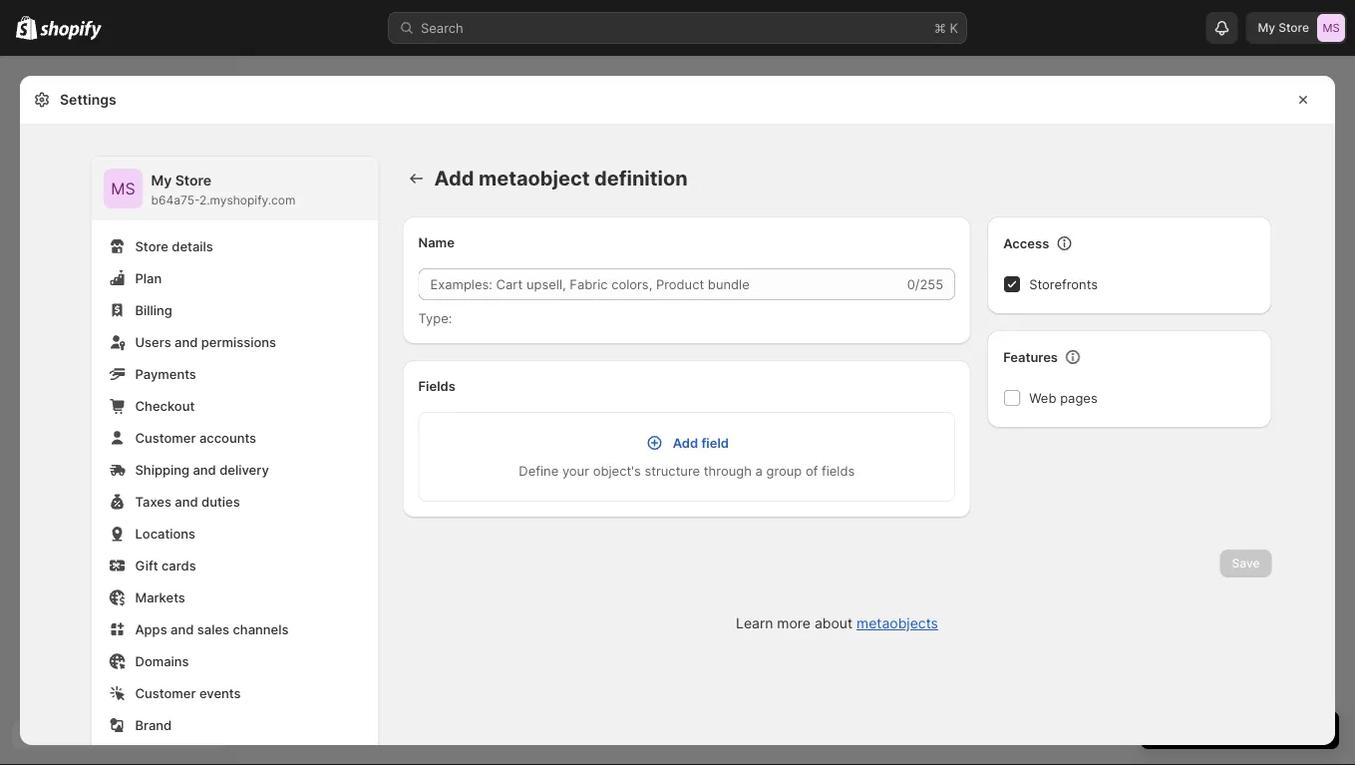 Task type: vqa. For each thing, say whether or not it's contained in the screenshot.
the rightmost My Store image
yes



Task type: describe. For each thing, give the bounding box(es) containing it.
through
[[704, 463, 752, 478]]

shipping and delivery
[[135, 462, 269, 477]]

learn
[[736, 615, 773, 632]]

definition
[[595, 166, 688, 191]]

my store b64a75-2.myshopify.com
[[151, 172, 296, 207]]

your
[[562, 463, 589, 478]]

locations link
[[103, 520, 367, 548]]

billing link
[[103, 296, 367, 324]]

group
[[767, 463, 802, 478]]

fields
[[418, 378, 456, 393]]

accounts
[[199, 430, 256, 445]]

0 vertical spatial my store image
[[1318, 14, 1346, 42]]

checkout
[[135, 398, 195, 413]]

metaobjects
[[857, 615, 939, 632]]

name
[[418, 234, 455, 250]]

and for taxes
[[175, 494, 198, 509]]

shipping and delivery link
[[103, 456, 367, 484]]

add for add metaobject definition
[[434, 166, 474, 191]]

customer events link
[[103, 679, 367, 707]]

gift cards
[[135, 558, 196, 573]]

apps
[[135, 621, 167, 637]]

my store
[[1258, 20, 1310, 35]]

customer events
[[135, 685, 241, 701]]

plan link
[[103, 264, 367, 292]]

a
[[756, 463, 763, 478]]

b64a75-
[[151, 193, 200, 207]]

my for my store b64a75-2.myshopify.com
[[151, 172, 172, 189]]

customer accounts
[[135, 430, 256, 445]]

access
[[1004, 235, 1050, 251]]

object's
[[593, 463, 641, 478]]

field
[[702, 435, 729, 450]]

⌘ k
[[935, 20, 959, 35]]

apps and sales channels link
[[103, 615, 367, 643]]

my for my store
[[1258, 20, 1276, 35]]

2 vertical spatial store
[[135, 238, 168, 254]]

structure
[[645, 463, 700, 478]]

gift cards link
[[103, 552, 367, 580]]

define your object's structure through a group of fields
[[519, 463, 855, 478]]

and for shipping
[[193, 462, 216, 477]]

payments
[[135, 366, 196, 382]]

cards
[[162, 558, 196, 573]]

Examples: Cart upsell, Fabric colors, Product bundle text field
[[418, 268, 903, 300]]

gift
[[135, 558, 158, 573]]

apps and sales channels
[[135, 621, 289, 637]]

2.myshopify.com
[[200, 193, 296, 207]]

and for apps
[[171, 621, 194, 637]]

taxes
[[135, 494, 171, 509]]

duties
[[202, 494, 240, 509]]

of
[[806, 463, 818, 478]]

store for my store
[[1279, 20, 1310, 35]]

shipping
[[135, 462, 190, 477]]

web
[[1030, 390, 1057, 405]]

store for my store b64a75-2.myshopify.com
[[175, 172, 212, 189]]

users and permissions link
[[103, 328, 367, 356]]

type:
[[418, 310, 452, 326]]

store details
[[135, 238, 213, 254]]



Task type: locate. For each thing, give the bounding box(es) containing it.
metaobjects link
[[857, 615, 939, 632]]

brand
[[135, 717, 172, 733]]

delivery
[[220, 462, 269, 477]]

1 customer from the top
[[135, 430, 196, 445]]

⌘
[[935, 20, 946, 35]]

fields
[[822, 463, 855, 478]]

customer for customer accounts
[[135, 430, 196, 445]]

my
[[1258, 20, 1276, 35], [151, 172, 172, 189]]

my store image
[[1318, 14, 1346, 42], [103, 169, 143, 208]]

metaobject
[[479, 166, 590, 191]]

shopify image
[[16, 16, 37, 40]]

learn more about metaobjects
[[736, 615, 939, 632]]

and right users
[[175, 334, 198, 350]]

permissions
[[201, 334, 276, 350]]

0 horizontal spatial add
[[434, 166, 474, 191]]

search
[[421, 20, 464, 35]]

customer down checkout
[[135, 430, 196, 445]]

1 vertical spatial my store image
[[103, 169, 143, 208]]

store inside the my store b64a75-2.myshopify.com
[[175, 172, 212, 189]]

customer for customer events
[[135, 685, 196, 701]]

domains link
[[103, 647, 367, 675]]

add field
[[673, 435, 729, 450]]

customer accounts link
[[103, 424, 367, 452]]

add up define your object's structure through a group of fields
[[673, 435, 698, 450]]

my inside the my store b64a75-2.myshopify.com
[[151, 172, 172, 189]]

1 vertical spatial my
[[151, 172, 172, 189]]

add for add field
[[673, 435, 698, 450]]

add metaobject definition
[[434, 166, 688, 191]]

customer down domains
[[135, 685, 196, 701]]

settings dialog
[[20, 76, 1336, 765]]

features
[[1004, 349, 1058, 365]]

brand link
[[103, 711, 367, 739]]

and for users
[[175, 334, 198, 350]]

payments link
[[103, 360, 367, 388]]

sales
[[197, 621, 229, 637]]

2 horizontal spatial store
[[1279, 20, 1310, 35]]

billing
[[135, 302, 172, 318]]

markets link
[[103, 584, 367, 611]]

and down "customer accounts"
[[193, 462, 216, 477]]

0 vertical spatial add
[[434, 166, 474, 191]]

1 horizontal spatial store
[[175, 172, 212, 189]]

my store image left the b64a75- at top left
[[103, 169, 143, 208]]

2 customer from the top
[[135, 685, 196, 701]]

ms button
[[103, 169, 143, 208]]

storefronts
[[1030, 276, 1098, 292]]

taxes and duties link
[[103, 488, 367, 516]]

markets
[[135, 589, 185, 605]]

1 vertical spatial store
[[175, 172, 212, 189]]

customer
[[135, 430, 196, 445], [135, 685, 196, 701]]

0 vertical spatial store
[[1279, 20, 1310, 35]]

plan
[[135, 270, 162, 286]]

taxes and duties
[[135, 494, 240, 509]]

and right the taxes
[[175, 494, 198, 509]]

web pages
[[1030, 390, 1098, 405]]

my store image inside shop settings menu element
[[103, 169, 143, 208]]

store details link
[[103, 232, 367, 260]]

my store image right my store
[[1318, 14, 1346, 42]]

0 vertical spatial my
[[1258, 20, 1276, 35]]

1 horizontal spatial my store image
[[1318, 14, 1346, 42]]

more
[[777, 615, 811, 632]]

pages
[[1060, 390, 1098, 405]]

add
[[434, 166, 474, 191], [673, 435, 698, 450]]

0 horizontal spatial store
[[135, 238, 168, 254]]

about
[[815, 615, 853, 632]]

locations
[[135, 526, 196, 541]]

checkout link
[[103, 392, 367, 420]]

1 horizontal spatial my
[[1258, 20, 1276, 35]]

and
[[175, 334, 198, 350], [193, 462, 216, 477], [175, 494, 198, 509], [171, 621, 194, 637]]

domains
[[135, 653, 189, 669]]

define
[[519, 463, 559, 478]]

0 horizontal spatial my store image
[[103, 169, 143, 208]]

shopify image
[[40, 20, 102, 40]]

details
[[172, 238, 213, 254]]

users and permissions
[[135, 334, 276, 350]]

0 vertical spatial customer
[[135, 430, 196, 445]]

shop settings menu element
[[91, 157, 379, 765]]

0 horizontal spatial my
[[151, 172, 172, 189]]

1 horizontal spatial add
[[673, 435, 698, 450]]

users
[[135, 334, 171, 350]]

settings
[[60, 91, 116, 108]]

and right 'apps' on the bottom
[[171, 621, 194, 637]]

1 vertical spatial customer
[[135, 685, 196, 701]]

channels
[[233, 621, 289, 637]]

dialog
[[1344, 76, 1356, 745]]

1 vertical spatial add
[[673, 435, 698, 450]]

store
[[1279, 20, 1310, 35], [175, 172, 212, 189], [135, 238, 168, 254]]

add up name
[[434, 166, 474, 191]]

events
[[199, 685, 241, 701]]

k
[[950, 20, 959, 35]]



